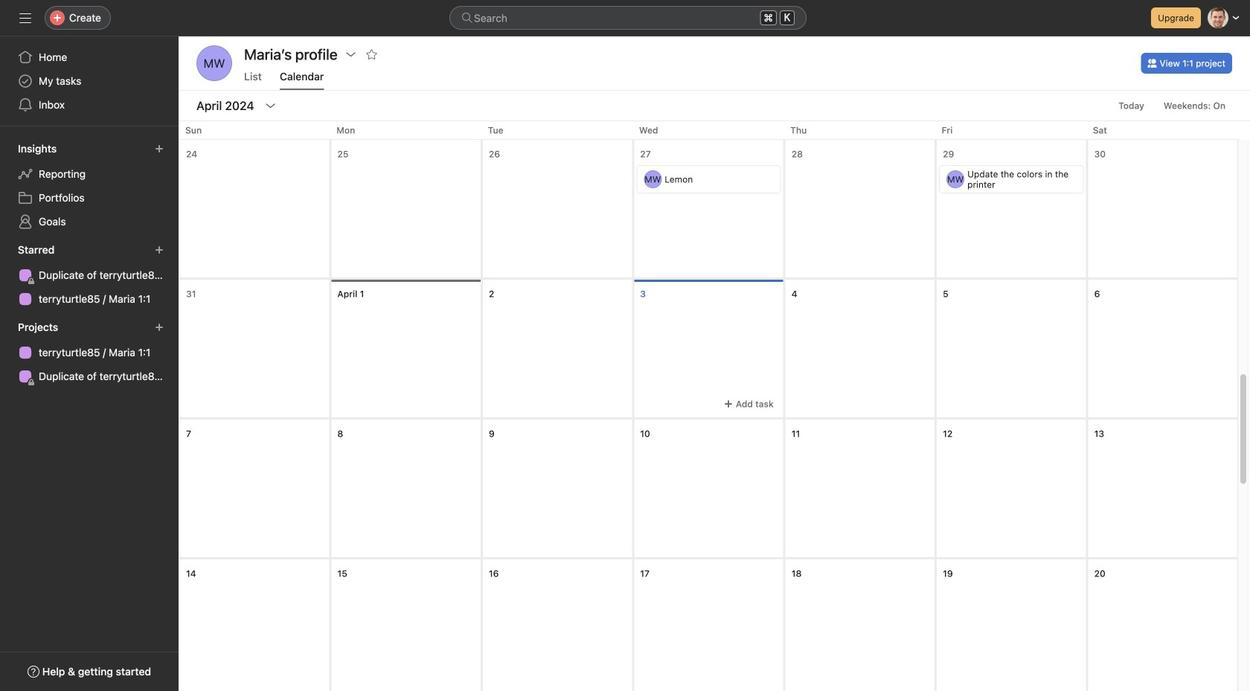 Task type: locate. For each thing, give the bounding box(es) containing it.
hide sidebar image
[[19, 12, 31, 24]]

add items to starred image
[[155, 246, 164, 255]]

global element
[[0, 36, 179, 126]]

projects element
[[0, 314, 179, 391]]

Search tasks, projects, and more text field
[[449, 6, 807, 30]]

None field
[[449, 6, 807, 30]]

insights element
[[0, 135, 179, 237]]

new project or portfolio image
[[155, 323, 164, 332]]

show options image
[[345, 48, 357, 60]]



Task type: describe. For each thing, give the bounding box(es) containing it.
new insights image
[[155, 144, 164, 153]]

add to starred image
[[366, 48, 378, 60]]

starred element
[[0, 237, 179, 314]]

pick month image
[[265, 100, 277, 112]]



Task type: vqa. For each thing, say whether or not it's contained in the screenshot.
Add to starred image
yes



